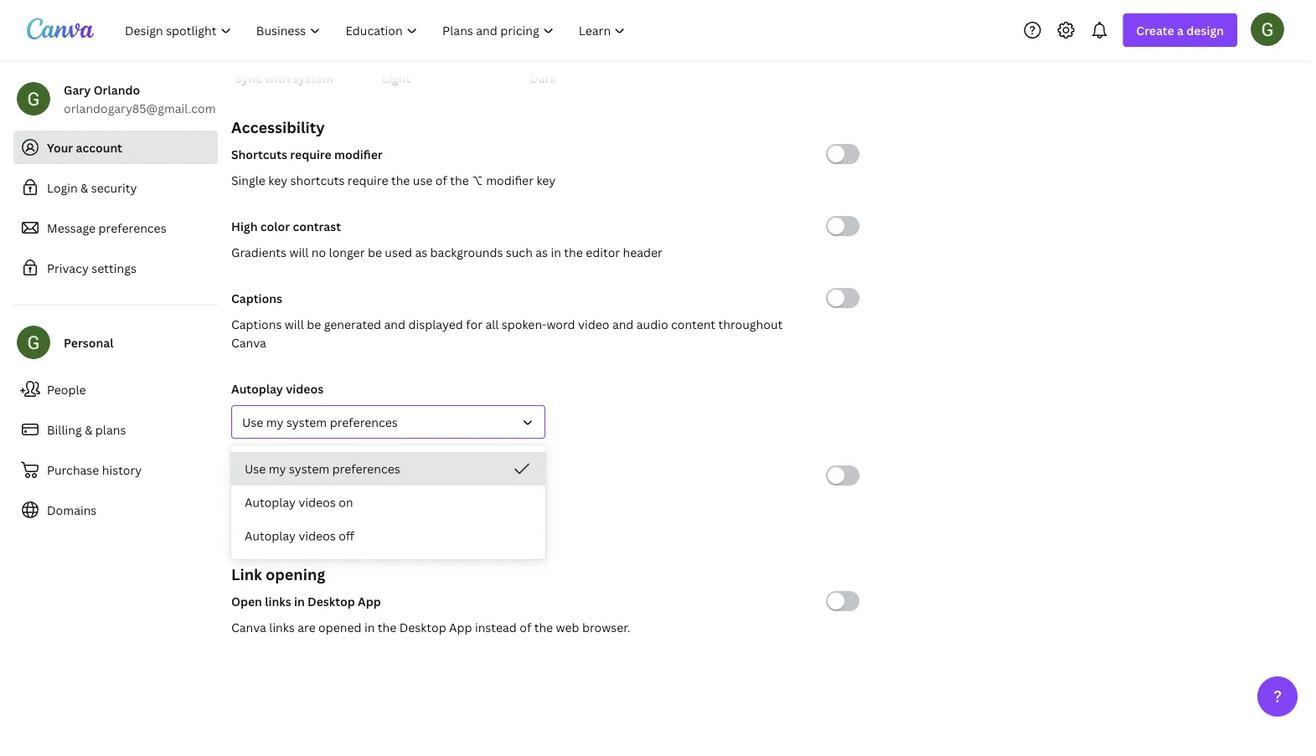 Task type: vqa. For each thing, say whether or not it's contained in the screenshot.
the Marty
no



Task type: describe. For each thing, give the bounding box(es) containing it.
0 horizontal spatial screen
[[251, 494, 288, 510]]

design
[[1187, 22, 1224, 38]]

0 vertical spatial modifier
[[334, 146, 383, 162]]

open links in desktop app
[[231, 594, 381, 609]]

1 horizontal spatial longer
[[397, 494, 433, 510]]

message preferences link
[[13, 211, 218, 245]]

create a design
[[1136, 22, 1224, 38]]

2 as from the left
[[536, 244, 548, 260]]

0 horizontal spatial require
[[290, 146, 332, 162]]

0 horizontal spatial of
[[436, 172, 447, 188]]

autoplay for autoplay videos
[[231, 381, 283, 397]]

links for in
[[265, 594, 291, 609]]

gradients will no longer be used as backgrounds such as in the editor header
[[231, 244, 663, 260]]

your account
[[47, 139, 122, 155]]

1 horizontal spatial of
[[520, 620, 531, 635]]

your
[[47, 139, 73, 155]]

system inside use my system preferences button
[[289, 461, 329, 477]]

displayed
[[408, 316, 463, 332]]

web
[[556, 620, 579, 635]]

personal
[[64, 335, 113, 351]]

on
[[339, 495, 353, 511]]

opening
[[266, 564, 325, 585]]

use my system preferences inside use my system preferences button
[[242, 414, 398, 430]]

login & security
[[47, 180, 137, 196]]

message
[[343, 468, 392, 484]]

Use my system preferences button
[[231, 405, 545, 439]]

0 vertical spatial desktop
[[307, 594, 355, 609]]

1 vertical spatial in
[[294, 594, 305, 609]]

autoplay videos off option
[[231, 519, 545, 553]]

increase
[[231, 468, 280, 484]]

⌥
[[472, 172, 483, 188]]

gary
[[64, 82, 91, 98]]

autoplay videos off
[[245, 528, 354, 544]]

& for billing
[[85, 422, 93, 438]]

plans
[[95, 422, 126, 438]]

gary orlando image
[[1251, 12, 1284, 46]]

purchase history link
[[13, 453, 218, 487]]

security
[[91, 180, 137, 196]]

the left web
[[534, 620, 553, 635]]

use inside button
[[245, 461, 266, 477]]

word
[[547, 316, 575, 332]]

on-
[[283, 468, 302, 484]]

autoplay for autoplay videos off
[[245, 528, 296, 544]]

billing & plans link
[[13, 413, 218, 447]]

billing & plans
[[47, 422, 126, 438]]

use my system preferences option
[[231, 452, 545, 486]]

your account link
[[13, 131, 218, 164]]

history
[[102, 462, 142, 478]]

2 horizontal spatial in
[[551, 244, 561, 260]]

autoplay videos off button
[[231, 519, 545, 553]]

used
[[385, 244, 412, 260]]

shortcuts require modifier
[[231, 146, 383, 162]]

instead
[[475, 620, 517, 635]]

will for no
[[289, 244, 309, 260]]

with
[[265, 70, 290, 86]]

orlando
[[94, 82, 140, 98]]

throughout
[[718, 316, 783, 332]]

link opening
[[231, 564, 325, 585]]

login
[[47, 180, 78, 196]]

gary orlando orlandogary85@gmail.com
[[64, 82, 216, 116]]

orlandogary85@gmail.com
[[64, 100, 216, 116]]

time
[[439, 468, 465, 484]]

videos for autoplay videos off
[[299, 528, 336, 544]]

off
[[339, 528, 354, 544]]

create a design button
[[1123, 13, 1237, 47]]

audio
[[637, 316, 668, 332]]

gradients
[[231, 244, 287, 260]]

captions will be generated and displayed for all spoken-word video and audio content throughout canva
[[231, 316, 783, 351]]

shortcuts
[[231, 146, 287, 162]]

1 vertical spatial require
[[348, 172, 388, 188]]

display
[[395, 468, 436, 484]]

login & security link
[[13, 171, 218, 204]]

message preferences
[[47, 220, 166, 236]]

1 vertical spatial desktop
[[399, 620, 446, 635]]

such
[[506, 244, 533, 260]]

autoplay videos on
[[245, 495, 353, 511]]

accessibility
[[231, 117, 325, 137]]

1 and from the left
[[384, 316, 406, 332]]

for
[[466, 316, 483, 332]]

use my system preferences button
[[231, 452, 545, 486]]

use
[[413, 172, 433, 188]]

messages
[[291, 494, 346, 510]]

the left ⌥
[[450, 172, 469, 188]]

2 canva from the top
[[231, 620, 266, 635]]

use inside button
[[242, 414, 263, 430]]

2 and from the left
[[612, 316, 634, 332]]

sync with system
[[235, 70, 334, 86]]

Sync with system button
[[235, 0, 369, 87]]

2 vertical spatial will
[[349, 494, 368, 510]]

generated
[[324, 316, 381, 332]]



Task type: locate. For each thing, give the bounding box(es) containing it.
0 vertical spatial in
[[551, 244, 561, 260]]

1 horizontal spatial in
[[364, 620, 375, 635]]

be left used
[[368, 244, 382, 260]]

dark
[[529, 70, 556, 86]]

purchase
[[47, 462, 99, 478]]

will left no
[[289, 244, 309, 260]]

longer
[[329, 244, 365, 260], [397, 494, 433, 510]]

will
[[289, 244, 309, 260], [285, 316, 304, 332], [349, 494, 368, 510]]

0 horizontal spatial in
[[294, 594, 305, 609]]

editor
[[586, 244, 620, 260]]

preferences down login & security link
[[98, 220, 166, 236]]

high
[[231, 218, 258, 234]]

&
[[81, 180, 88, 196], [85, 422, 93, 438]]

modifier
[[334, 146, 383, 162], [486, 172, 534, 188]]

1 horizontal spatial screen
[[302, 468, 340, 484]]

in right opened
[[364, 620, 375, 635]]

0 vertical spatial my
[[266, 414, 284, 430]]

1 vertical spatial canva
[[231, 620, 266, 635]]

0 vertical spatial system
[[293, 70, 334, 86]]

sync
[[235, 70, 262, 86]]

& inside login & security link
[[81, 180, 88, 196]]

canva inside the captions will be generated and displayed for all spoken-word video and audio content throughout canva
[[231, 335, 266, 351]]

captions up autoplay videos
[[231, 316, 282, 332]]

0 horizontal spatial app
[[358, 594, 381, 609]]

account
[[76, 139, 122, 155]]

captions down gradients
[[231, 290, 282, 306]]

2 vertical spatial preferences
[[332, 461, 400, 477]]

0 horizontal spatial key
[[268, 172, 288, 188]]

my down autoplay videos
[[266, 414, 284, 430]]

settings
[[92, 260, 136, 276]]

0 vertical spatial be
[[368, 244, 382, 260]]

desktop up opened
[[307, 594, 355, 609]]

screen down increase
[[251, 494, 288, 510]]

& inside billing & plans link
[[85, 422, 93, 438]]

1 horizontal spatial desktop
[[399, 620, 446, 635]]

1 as from the left
[[415, 244, 427, 260]]

2 vertical spatial in
[[364, 620, 375, 635]]

autoplay videos
[[231, 381, 324, 397]]

on screen messages will stay longer before dismissing
[[231, 494, 536, 510]]

and right the video
[[612, 316, 634, 332]]

privacy
[[47, 260, 89, 276]]

links
[[265, 594, 291, 609], [269, 620, 295, 635]]

use my system preferences
[[242, 414, 398, 430], [245, 461, 400, 477]]

0 vertical spatial use my system preferences
[[242, 414, 398, 430]]

1 vertical spatial &
[[85, 422, 93, 438]]

color
[[260, 218, 290, 234]]

dismissing
[[477, 494, 536, 510]]

captions for captions
[[231, 290, 282, 306]]

in
[[551, 244, 561, 260], [294, 594, 305, 609], [364, 620, 375, 635]]

modifier up single key shortcuts require the use of the ⌥ modifier key
[[334, 146, 383, 162]]

0 vertical spatial captions
[[231, 290, 282, 306]]

videos for autoplay videos
[[286, 381, 324, 397]]

require up 'shortcuts'
[[290, 146, 332, 162]]

1 vertical spatial autoplay
[[245, 495, 296, 511]]

the left editor
[[564, 244, 583, 260]]

autoplay videos on option
[[231, 486, 545, 519]]

preferences up stay
[[332, 461, 400, 477]]

screen
[[302, 468, 340, 484], [251, 494, 288, 510]]

create
[[1136, 22, 1174, 38]]

high color contrast
[[231, 218, 341, 234]]

Dark button
[[529, 0, 664, 87]]

captions
[[231, 290, 282, 306], [231, 316, 282, 332]]

2 vertical spatial system
[[289, 461, 329, 477]]

desktop left instead
[[399, 620, 446, 635]]

1 horizontal spatial as
[[536, 244, 548, 260]]

app left instead
[[449, 620, 472, 635]]

app up opened
[[358, 594, 381, 609]]

all
[[485, 316, 499, 332]]

2 vertical spatial autoplay
[[245, 528, 296, 544]]

require
[[290, 146, 332, 162], [348, 172, 388, 188]]

privacy settings link
[[13, 251, 218, 285]]

0 horizontal spatial desktop
[[307, 594, 355, 609]]

will left 'generated'
[[285, 316, 304, 332]]

& left the plans on the bottom left of page
[[85, 422, 93, 438]]

top level navigation element
[[114, 13, 640, 47]]

use up on at the left of page
[[245, 461, 266, 477]]

autoplay videos on button
[[231, 486, 545, 519]]

captions for captions will be generated and displayed for all spoken-word video and audio content throughout canva
[[231, 316, 282, 332]]

1 key from the left
[[268, 172, 288, 188]]

preferences inside button
[[330, 414, 398, 430]]

be
[[368, 244, 382, 260], [307, 316, 321, 332]]

& right the login
[[81, 180, 88, 196]]

0 vertical spatial longer
[[329, 244, 365, 260]]

0 vertical spatial app
[[358, 594, 381, 609]]

videos inside "option"
[[299, 528, 336, 544]]

1 vertical spatial use my system preferences
[[245, 461, 400, 477]]

autoplay inside option
[[245, 495, 296, 511]]

will left stay
[[349, 494, 368, 510]]

0 horizontal spatial and
[[384, 316, 406, 332]]

the left use
[[391, 172, 410, 188]]

0 horizontal spatial modifier
[[334, 146, 383, 162]]

0 vertical spatial screen
[[302, 468, 340, 484]]

on
[[231, 494, 248, 510]]

domains link
[[13, 493, 218, 527]]

links left are
[[269, 620, 295, 635]]

preferences up use my system preferences button
[[330, 414, 398, 430]]

as right such
[[536, 244, 548, 260]]

1 vertical spatial app
[[449, 620, 472, 635]]

single key shortcuts require the use of the ⌥ modifier key
[[231, 172, 556, 188]]

and left displayed
[[384, 316, 406, 332]]

my up the autoplay videos on
[[269, 461, 286, 477]]

captions inside the captions will be generated and displayed for all spoken-word video and audio content throughout canva
[[231, 316, 282, 332]]

0 vertical spatial of
[[436, 172, 447, 188]]

system for use my system preferences button
[[286, 414, 327, 430]]

people
[[47, 382, 86, 398]]

message
[[47, 220, 96, 236]]

0 vertical spatial use
[[242, 414, 263, 430]]

0 vertical spatial links
[[265, 594, 291, 609]]

use my system preferences down autoplay videos
[[242, 414, 398, 430]]

require right 'shortcuts'
[[348, 172, 388, 188]]

2 key from the left
[[537, 172, 556, 188]]

1 vertical spatial system
[[286, 414, 327, 430]]

system inside sync with system button
[[293, 70, 334, 86]]

2 vertical spatial videos
[[299, 528, 336, 544]]

use my system preferences inside use my system preferences button
[[245, 461, 400, 477]]

1 horizontal spatial modifier
[[486, 172, 534, 188]]

use down autoplay videos
[[242, 414, 263, 430]]

1 horizontal spatial key
[[537, 172, 556, 188]]

will inside the captions will be generated and displayed for all spoken-word video and audio content throughout canva
[[285, 316, 304, 332]]

list box containing use my system preferences
[[231, 452, 545, 553]]

preferences inside button
[[332, 461, 400, 477]]

people link
[[13, 373, 218, 406]]

the right opened
[[378, 620, 397, 635]]

domains
[[47, 502, 97, 518]]

system up messages
[[289, 461, 329, 477]]

purchase history
[[47, 462, 142, 478]]

links down link opening
[[265, 594, 291, 609]]

videos for autoplay videos on
[[299, 495, 336, 511]]

1 horizontal spatial app
[[449, 620, 472, 635]]

1 vertical spatial links
[[269, 620, 295, 635]]

key right ⌥
[[537, 172, 556, 188]]

of right use
[[436, 172, 447, 188]]

in up are
[[294, 594, 305, 609]]

1 vertical spatial longer
[[397, 494, 433, 510]]

of
[[436, 172, 447, 188], [520, 620, 531, 635]]

2 captions from the top
[[231, 316, 282, 332]]

system right with
[[293, 70, 334, 86]]

system
[[293, 70, 334, 86], [286, 414, 327, 430], [289, 461, 329, 477]]

will for be
[[285, 316, 304, 332]]

list box
[[231, 452, 545, 553]]

1 vertical spatial of
[[520, 620, 531, 635]]

1 vertical spatial videos
[[299, 495, 336, 511]]

modifier right ⌥
[[486, 172, 534, 188]]

light
[[382, 70, 411, 86]]

the
[[391, 172, 410, 188], [450, 172, 469, 188], [564, 244, 583, 260], [378, 620, 397, 635], [534, 620, 553, 635]]

billing
[[47, 422, 82, 438]]

autoplay inside "option"
[[245, 528, 296, 544]]

canva down open
[[231, 620, 266, 635]]

use
[[242, 414, 263, 430], [245, 461, 266, 477]]

content
[[671, 316, 716, 332]]

canva up autoplay videos
[[231, 335, 266, 351]]

0 vertical spatial canva
[[231, 335, 266, 351]]

0 horizontal spatial be
[[307, 316, 321, 332]]

no
[[311, 244, 326, 260]]

1 vertical spatial my
[[269, 461, 286, 477]]

1 vertical spatial be
[[307, 316, 321, 332]]

system down autoplay videos
[[286, 414, 327, 430]]

single
[[231, 172, 265, 188]]

app
[[358, 594, 381, 609], [449, 620, 472, 635]]

use my system preferences up messages
[[245, 461, 400, 477]]

0 vertical spatial will
[[289, 244, 309, 260]]

0 vertical spatial require
[[290, 146, 332, 162]]

my
[[266, 414, 284, 430], [269, 461, 286, 477]]

1 vertical spatial use
[[245, 461, 266, 477]]

be inside the captions will be generated and displayed for all spoken-word video and audio content throughout canva
[[307, 316, 321, 332]]

1 vertical spatial captions
[[231, 316, 282, 332]]

videos
[[286, 381, 324, 397], [299, 495, 336, 511], [299, 528, 336, 544]]

0 vertical spatial autoplay
[[231, 381, 283, 397]]

system inside use my system preferences button
[[286, 414, 327, 430]]

increase on-screen message display time
[[231, 468, 465, 484]]

1 vertical spatial modifier
[[486, 172, 534, 188]]

my inside button
[[266, 414, 284, 430]]

longer right no
[[329, 244, 365, 260]]

shortcuts
[[290, 172, 345, 188]]

& for login
[[81, 180, 88, 196]]

longer down "display"
[[397, 494, 433, 510]]

browser.
[[582, 620, 630, 635]]

1 captions from the top
[[231, 290, 282, 306]]

as
[[415, 244, 427, 260], [536, 244, 548, 260]]

1 vertical spatial will
[[285, 316, 304, 332]]

1 horizontal spatial and
[[612, 316, 634, 332]]

1 vertical spatial screen
[[251, 494, 288, 510]]

videos inside option
[[299, 495, 336, 511]]

0 vertical spatial &
[[81, 180, 88, 196]]

privacy settings
[[47, 260, 136, 276]]

spoken-
[[502, 316, 547, 332]]

video
[[578, 316, 609, 332]]

of right instead
[[520, 620, 531, 635]]

0 vertical spatial videos
[[286, 381, 324, 397]]

stay
[[371, 494, 395, 510]]

before
[[436, 494, 474, 510]]

1 horizontal spatial require
[[348, 172, 388, 188]]

open
[[231, 594, 262, 609]]

1 vertical spatial preferences
[[330, 414, 398, 430]]

0 horizontal spatial as
[[415, 244, 427, 260]]

screen up messages
[[302, 468, 340, 484]]

autoplay for autoplay videos on
[[245, 495, 296, 511]]

as right used
[[415, 244, 427, 260]]

links for are
[[269, 620, 295, 635]]

be left 'generated'
[[307, 316, 321, 332]]

1 horizontal spatial be
[[368, 244, 382, 260]]

0 horizontal spatial longer
[[329, 244, 365, 260]]

opened
[[318, 620, 362, 635]]

contrast
[[293, 218, 341, 234]]

my inside button
[[269, 461, 286, 477]]

1 canva from the top
[[231, 335, 266, 351]]

a
[[1177, 22, 1184, 38]]

Light button
[[382, 0, 516, 87]]

key
[[268, 172, 288, 188], [537, 172, 556, 188]]

canva links are opened in the desktop app instead of the web browser.
[[231, 620, 630, 635]]

in right such
[[551, 244, 561, 260]]

header
[[623, 244, 663, 260]]

backgrounds
[[430, 244, 503, 260]]

0 vertical spatial preferences
[[98, 220, 166, 236]]

key right single
[[268, 172, 288, 188]]

system for sync with system button
[[293, 70, 334, 86]]

autoplay
[[231, 381, 283, 397], [245, 495, 296, 511], [245, 528, 296, 544]]



